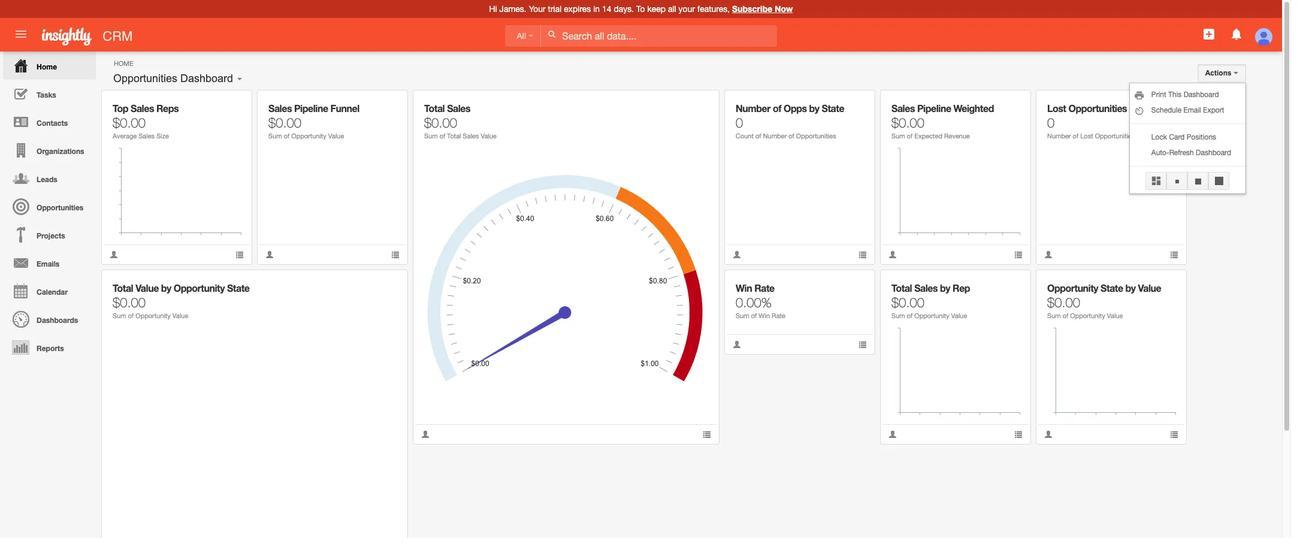 Task type: describe. For each thing, give the bounding box(es) containing it.
sales inside total sales by rep $0.00 sum of opportunity value
[[915, 282, 938, 294]]

pipeline for weighted
[[918, 103, 952, 114]]

of inside opportunity state by value $0.00 sum of opportunity value
[[1063, 312, 1069, 320]]

to
[[637, 4, 645, 14]]

organizations link
[[3, 136, 96, 164]]

1 horizontal spatial home
[[114, 60, 133, 67]]

state inside opportunity state by value $0.00 sum of opportunity value
[[1101, 282, 1124, 294]]

top sales reps link
[[113, 103, 179, 114]]

total sales by rep $0.00 sum of opportunity value
[[892, 282, 971, 320]]

reason
[[1143, 103, 1176, 114]]

1 horizontal spatial win
[[759, 312, 770, 320]]

pipeline for funnel
[[294, 103, 328, 114]]

print this dashboard
[[1152, 91, 1220, 99]]

by inside number of opps by state 0 count of number of opportunities
[[810, 103, 820, 114]]

of inside win rate 0.00% sum of win rate
[[752, 312, 757, 320]]

of inside the total sales $0.00 sum of total sales value
[[440, 132, 446, 140]]

schedule
[[1152, 106, 1182, 114]]

opportunities inside number of opps by state 0 count of number of opportunities
[[797, 132, 837, 140]]

1 vertical spatial rate
[[772, 312, 786, 320]]

auto-refresh dashboard button
[[1131, 145, 1246, 161]]

opportunity inside total sales by rep $0.00 sum of opportunity value
[[915, 312, 950, 320]]

number of opps by state 0 count of number of opportunities
[[736, 103, 845, 140]]

lock
[[1152, 133, 1168, 141]]

in
[[594, 4, 600, 14]]

total sales by rep link
[[892, 282, 971, 294]]

sales pipeline weighted link
[[892, 103, 994, 114]]

user image for rep
[[889, 430, 897, 439]]

calendar link
[[3, 277, 96, 305]]

sales inside sales pipeline funnel $0.00 sum of opportunity value
[[269, 103, 292, 114]]

actions
[[1206, 69, 1234, 77]]

wrench image for sales pipeline weighted
[[1006, 99, 1015, 107]]

0 horizontal spatial home
[[37, 62, 57, 71]]

emails
[[37, 260, 59, 269]]

tasks link
[[3, 80, 96, 108]]

of left opps on the top right of page
[[773, 103, 782, 114]]

opportunity state by value $0.00 sum of opportunity value
[[1048, 282, 1162, 320]]

by for total value by opportunity state
[[161, 282, 171, 294]]

your
[[679, 4, 695, 14]]

schedule email export
[[1152, 106, 1225, 114]]

expires
[[564, 4, 591, 14]]

win rate link
[[736, 282, 775, 294]]

opportunities link
[[3, 192, 96, 221]]

count
[[736, 132, 754, 140]]

sum inside opportunity state by value $0.00 sum of opportunity value
[[1048, 312, 1061, 320]]

$0.00 inside opportunity state by value $0.00 sum of opportunity value
[[1048, 295, 1081, 311]]

by for total sales by rep
[[941, 282, 951, 294]]

contacts link
[[3, 108, 96, 136]]

weighted
[[954, 103, 994, 114]]

sales pipeline funnel $0.00 sum of opportunity value
[[269, 103, 360, 140]]

14
[[602, 4, 612, 14]]

$0.00 inside top sales reps $0.00 average sales size
[[113, 115, 146, 131]]

now
[[775, 4, 793, 14]]

total value by opportunity state $0.00 sum of opportunity value
[[113, 282, 250, 320]]

export
[[1204, 106, 1225, 114]]

revenue
[[945, 132, 971, 140]]

sum inside win rate 0.00% sum of win rate
[[736, 312, 750, 320]]

tasks
[[37, 91, 56, 100]]

lock card positions
[[1152, 133, 1217, 141]]

average
[[113, 132, 137, 140]]

list image for value
[[1171, 430, 1179, 439]]

number of opps by state link
[[736, 103, 845, 114]]

0 vertical spatial rate
[[755, 282, 775, 294]]

print
[[1152, 91, 1167, 99]]

print this dashboard link
[[1131, 87, 1246, 103]]

all
[[517, 31, 526, 41]]

days.
[[614, 4, 634, 14]]

0 inside number of opps by state 0 count of number of opportunities
[[736, 115, 743, 131]]

opportunities inside opportunities dashboard button
[[113, 73, 177, 85]]

size
[[157, 132, 169, 140]]

calendar
[[37, 288, 68, 297]]

of down number of opps by state link
[[789, 132, 795, 140]]

lost opportunities by reason 0 number of lost opportunities
[[1048, 103, 1176, 140]]

card
[[1170, 133, 1185, 141]]

reps
[[156, 103, 179, 114]]

dashboard for print this dashboard
[[1184, 91, 1220, 99]]

positions
[[1187, 133, 1217, 141]]

list image for weighted
[[1015, 251, 1023, 259]]

leads link
[[3, 164, 96, 192]]

lost opportunities by reason link
[[1048, 103, 1176, 114]]

projects
[[37, 231, 65, 240]]

total for $0.00
[[892, 282, 913, 294]]

0 horizontal spatial wrench image
[[695, 99, 703, 107]]

value inside sales pipeline funnel $0.00 sum of opportunity value
[[328, 132, 344, 140]]

list image for $0.00
[[236, 251, 244, 259]]

leads
[[37, 175, 57, 184]]

white image
[[548, 30, 556, 38]]

wrench image for top sales reps
[[227, 99, 235, 107]]



Task type: locate. For each thing, give the bounding box(es) containing it.
number
[[736, 103, 771, 114], [764, 132, 787, 140], [1048, 132, 1072, 140]]

of left expected
[[907, 132, 913, 140]]

2 horizontal spatial wrench image
[[1162, 279, 1171, 287]]

organizations
[[37, 147, 84, 156]]

0 vertical spatial lost
[[1048, 103, 1067, 114]]

actions button
[[1198, 64, 1247, 82]]

0 vertical spatial win
[[736, 282, 752, 294]]

user image for value
[[1045, 430, 1053, 439]]

0 inside lost opportunities by reason 0 number of lost opportunities
[[1048, 115, 1055, 131]]

funnel
[[331, 103, 360, 114]]

user image
[[110, 251, 118, 259], [266, 251, 274, 259], [733, 251, 742, 259], [733, 341, 742, 349]]

of down lost opportunities by reason link
[[1073, 132, 1079, 140]]

$0.00 down total sales by rep link
[[892, 295, 925, 311]]

of inside sales pipeline funnel $0.00 sum of opportunity value
[[284, 132, 290, 140]]

total sales link
[[424, 103, 471, 114]]

subscribe now link
[[733, 4, 793, 14]]

win up "0.00%"
[[736, 282, 752, 294]]

features,
[[698, 4, 730, 14]]

1 pipeline from the left
[[294, 103, 328, 114]]

state for $0.00
[[227, 282, 250, 294]]

of inside total sales by rep $0.00 sum of opportunity value
[[907, 312, 913, 320]]

of inside total value by opportunity state $0.00 sum of opportunity value
[[128, 312, 134, 320]]

win
[[736, 282, 752, 294], [759, 312, 770, 320]]

sales pipeline funnel link
[[269, 103, 360, 114]]

by for opportunity state by value
[[1126, 282, 1136, 294]]

james.
[[500, 4, 527, 14]]

sum inside the total sales $0.00 sum of total sales value
[[424, 132, 438, 140]]

projects link
[[3, 221, 96, 249]]

sum inside total sales by rep $0.00 sum of opportunity value
[[892, 312, 906, 320]]

1 horizontal spatial pipeline
[[918, 103, 952, 114]]

win down "0.00%"
[[759, 312, 770, 320]]

of inside lost opportunities by reason 0 number of lost opportunities
[[1073, 132, 1079, 140]]

hi
[[489, 4, 497, 14]]

2 pipeline from the left
[[918, 103, 952, 114]]

$0.00 inside the total sales $0.00 sum of total sales value
[[424, 115, 457, 131]]

0 horizontal spatial win
[[736, 282, 752, 294]]

by inside total sales by rep $0.00 sum of opportunity value
[[941, 282, 951, 294]]

dashboard for auto-refresh dashboard
[[1197, 149, 1232, 157]]

$0.00 up average
[[113, 115, 146, 131]]

sum inside sales pipeline funnel $0.00 sum of opportunity value
[[269, 132, 282, 140]]

0 horizontal spatial 0
[[736, 115, 743, 131]]

total inside total sales by rep $0.00 sum of opportunity value
[[892, 282, 913, 294]]

value inside total sales by rep $0.00 sum of opportunity value
[[952, 312, 968, 320]]

dashboards link
[[3, 305, 96, 333]]

total for of
[[424, 103, 445, 114]]

$0.00 inside total value by opportunity state $0.00 sum of opportunity value
[[113, 295, 146, 311]]

$0.00 inside sales pipeline funnel $0.00 sum of opportunity value
[[269, 115, 302, 131]]

$0.00 down "total value by opportunity state" link
[[113, 295, 146, 311]]

subscribe
[[733, 4, 773, 14]]

sum inside sales pipeline weighted $0.00 sum of expected revenue
[[892, 132, 906, 140]]

2 horizontal spatial state
[[1101, 282, 1124, 294]]

home up 'tasks' link
[[37, 62, 57, 71]]

this
[[1169, 91, 1182, 99]]

1 horizontal spatial lost
[[1081, 132, 1094, 140]]

state for 0
[[822, 103, 845, 114]]

hi james. your trial expires in 14 days. to keep all your features, subscribe now
[[489, 4, 793, 14]]

contacts
[[37, 119, 68, 128]]

keep
[[648, 4, 666, 14]]

of down "0.00%"
[[752, 312, 757, 320]]

expected
[[915, 132, 943, 140]]

1 0 from the left
[[736, 115, 743, 131]]

list image for reason
[[1171, 251, 1179, 259]]

wrench image
[[695, 99, 703, 107], [850, 99, 859, 107], [1162, 279, 1171, 287]]

top
[[113, 103, 128, 114]]

dashboard inside 'button'
[[1197, 149, 1232, 157]]

win rate 0.00% sum of win rate
[[736, 282, 786, 320]]

opportunities dashboard button
[[109, 70, 237, 88]]

$0.00 inside sales pipeline weighted $0.00 sum of expected revenue
[[892, 115, 925, 131]]

user image
[[889, 251, 897, 259], [1045, 251, 1053, 259], [421, 430, 430, 439], [889, 430, 897, 439], [1045, 430, 1053, 439]]

1 vertical spatial lost
[[1081, 132, 1094, 140]]

opportunity state by value link
[[1048, 282, 1162, 294]]

of inside sales pipeline weighted $0.00 sum of expected revenue
[[907, 132, 913, 140]]

notifications image
[[1230, 27, 1244, 41]]

list image for $0.00
[[703, 430, 712, 439]]

$0.00 down opportunity state by value link
[[1048, 295, 1081, 311]]

of down total sales by rep link
[[907, 312, 913, 320]]

your
[[529, 4, 546, 14]]

0 vertical spatial dashboard
[[180, 73, 233, 85]]

sales inside sales pipeline weighted $0.00 sum of expected revenue
[[892, 103, 915, 114]]

navigation
[[0, 52, 96, 361]]

user image for reason
[[1045, 251, 1053, 259]]

auto-
[[1152, 149, 1170, 157]]

opps
[[784, 103, 807, 114]]

home link
[[3, 52, 96, 80]]

pipeline
[[294, 103, 328, 114], [918, 103, 952, 114]]

of right the count
[[756, 132, 762, 140]]

dashboard
[[180, 73, 233, 85], [1184, 91, 1220, 99], [1197, 149, 1232, 157]]

2 0 from the left
[[1048, 115, 1055, 131]]

reports link
[[3, 333, 96, 361]]

list image
[[391, 251, 400, 259], [859, 251, 867, 259], [1015, 251, 1023, 259], [859, 341, 867, 349], [703, 430, 712, 439], [1015, 430, 1023, 439]]

$0.00
[[113, 115, 146, 131], [269, 115, 302, 131], [424, 115, 457, 131], [892, 115, 925, 131], [113, 295, 146, 311], [892, 295, 925, 311], [1048, 295, 1081, 311]]

of down total sales link
[[440, 132, 446, 140]]

number inside lost opportunities by reason 0 number of lost opportunities
[[1048, 132, 1072, 140]]

number right the count
[[764, 132, 787, 140]]

user image for $0.00
[[889, 251, 897, 259]]

1 horizontal spatial state
[[822, 103, 845, 114]]

total for state
[[113, 282, 133, 294]]

dashboard inside button
[[180, 73, 233, 85]]

Search all data.... text field
[[542, 25, 778, 47]]

opportunities inside opportunities link
[[37, 203, 83, 212]]

list image
[[236, 251, 244, 259], [1171, 251, 1179, 259], [1171, 430, 1179, 439]]

sales
[[131, 103, 154, 114], [269, 103, 292, 114], [447, 103, 471, 114], [892, 103, 915, 114], [139, 132, 155, 140], [463, 132, 479, 140], [915, 282, 938, 294]]

1 horizontal spatial wrench image
[[850, 99, 859, 107]]

lost
[[1048, 103, 1067, 114], [1081, 132, 1094, 140]]

by inside lost opportunities by reason 0 number of lost opportunities
[[1130, 103, 1140, 114]]

user image for sum
[[421, 430, 430, 439]]

pipeline up expected
[[918, 103, 952, 114]]

rep
[[953, 282, 971, 294]]

total value by opportunity state link
[[113, 282, 250, 294]]

state inside number of opps by state 0 count of number of opportunities
[[822, 103, 845, 114]]

by inside total value by opportunity state $0.00 sum of opportunity value
[[161, 282, 171, 294]]

pipeline inside sales pipeline weighted $0.00 sum of expected revenue
[[918, 103, 952, 114]]

navigation containing home
[[0, 52, 96, 361]]

of down opportunity state by value link
[[1063, 312, 1069, 320]]

wrench image for total sales by rep
[[1006, 279, 1015, 287]]

of
[[773, 103, 782, 114], [284, 132, 290, 140], [440, 132, 446, 140], [756, 132, 762, 140], [789, 132, 795, 140], [907, 132, 913, 140], [1073, 132, 1079, 140], [128, 312, 134, 320], [752, 312, 757, 320], [907, 312, 913, 320], [1063, 312, 1069, 320]]

email
[[1184, 106, 1202, 114]]

lock card positions button
[[1131, 129, 1246, 145]]

schedule email export link
[[1131, 103, 1246, 118]]

auto-refresh dashboard
[[1152, 149, 1232, 157]]

wrench image
[[227, 99, 235, 107], [383, 99, 391, 107], [1006, 99, 1015, 107], [383, 279, 391, 287], [850, 279, 859, 287], [1006, 279, 1015, 287]]

by inside opportunity state by value $0.00 sum of opportunity value
[[1126, 282, 1136, 294]]

state inside total value by opportunity state $0.00 sum of opportunity value
[[227, 282, 250, 294]]

0.00%
[[736, 295, 772, 311]]

dashboards
[[37, 316, 78, 325]]

number up the count
[[736, 103, 771, 114]]

number down lost opportunities by reason link
[[1048, 132, 1072, 140]]

refresh
[[1170, 149, 1195, 157]]

1 horizontal spatial 0
[[1048, 115, 1055, 131]]

home down crm
[[114, 60, 133, 67]]

0 horizontal spatial state
[[227, 282, 250, 294]]

reports
[[37, 344, 64, 353]]

0 horizontal spatial lost
[[1048, 103, 1067, 114]]

by for lost opportunities by reason
[[1130, 103, 1140, 114]]

sum inside total value by opportunity state $0.00 sum of opportunity value
[[113, 312, 126, 320]]

$0.00 up expected
[[892, 115, 925, 131]]

pipeline inside sales pipeline funnel $0.00 sum of opportunity value
[[294, 103, 328, 114]]

all link
[[505, 25, 541, 47]]

list image for by
[[1015, 430, 1023, 439]]

crm
[[103, 29, 133, 44]]

total
[[424, 103, 445, 114], [447, 132, 461, 140], [113, 282, 133, 294], [892, 282, 913, 294]]

$0.00 inside total sales by rep $0.00 sum of opportunity value
[[892, 295, 925, 311]]

home
[[114, 60, 133, 67], [37, 62, 57, 71]]

opportunity inside sales pipeline funnel $0.00 sum of opportunity value
[[292, 132, 327, 140]]

opportunity
[[292, 132, 327, 140], [174, 282, 225, 294], [1048, 282, 1099, 294], [136, 312, 171, 320], [915, 312, 950, 320], [1071, 312, 1106, 320]]

list image for funnel
[[391, 251, 400, 259]]

total sales $0.00 sum of total sales value
[[424, 103, 497, 140]]

state
[[822, 103, 845, 114], [227, 282, 250, 294], [1101, 282, 1124, 294]]

sum
[[269, 132, 282, 140], [424, 132, 438, 140], [892, 132, 906, 140], [113, 312, 126, 320], [736, 312, 750, 320], [892, 312, 906, 320], [1048, 312, 1061, 320]]

wrench image for total value by opportunity state
[[383, 279, 391, 287]]

sales pipeline weighted $0.00 sum of expected revenue
[[892, 103, 994, 140]]

emails link
[[3, 249, 96, 277]]

$0.00 down sales pipeline funnel link
[[269, 115, 302, 131]]

1 vertical spatial win
[[759, 312, 770, 320]]

trial
[[548, 4, 562, 14]]

wrench image for sales pipeline funnel
[[383, 99, 391, 107]]

0 horizontal spatial pipeline
[[294, 103, 328, 114]]

rate up "0.00%"
[[755, 282, 775, 294]]

2 vertical spatial dashboard
[[1197, 149, 1232, 157]]

$0.00 down total sales link
[[424, 115, 457, 131]]

opportunities
[[113, 73, 177, 85], [1069, 103, 1128, 114], [797, 132, 837, 140], [1096, 132, 1136, 140], [37, 203, 83, 212]]

of down "total value by opportunity state" link
[[128, 312, 134, 320]]

pipeline left funnel
[[294, 103, 328, 114]]

total inside total value by opportunity state $0.00 sum of opportunity value
[[113, 282, 133, 294]]

opportunities dashboard
[[113, 73, 233, 85]]

value inside the total sales $0.00 sum of total sales value
[[481, 132, 497, 140]]

1 vertical spatial dashboard
[[1184, 91, 1220, 99]]

rate down win rate link
[[772, 312, 786, 320]]

of down sales pipeline funnel link
[[284, 132, 290, 140]]

by
[[810, 103, 820, 114], [1130, 103, 1140, 114], [161, 282, 171, 294], [941, 282, 951, 294], [1126, 282, 1136, 294]]

value
[[328, 132, 344, 140], [481, 132, 497, 140], [136, 282, 159, 294], [1139, 282, 1162, 294], [173, 312, 188, 320], [952, 312, 968, 320], [1108, 312, 1124, 320]]

all
[[668, 4, 677, 14]]

top sales reps $0.00 average sales size
[[113, 103, 179, 140]]



Task type: vqa. For each thing, say whether or not it's contained in the screenshot.
Total Sales by Rep user icon
yes



